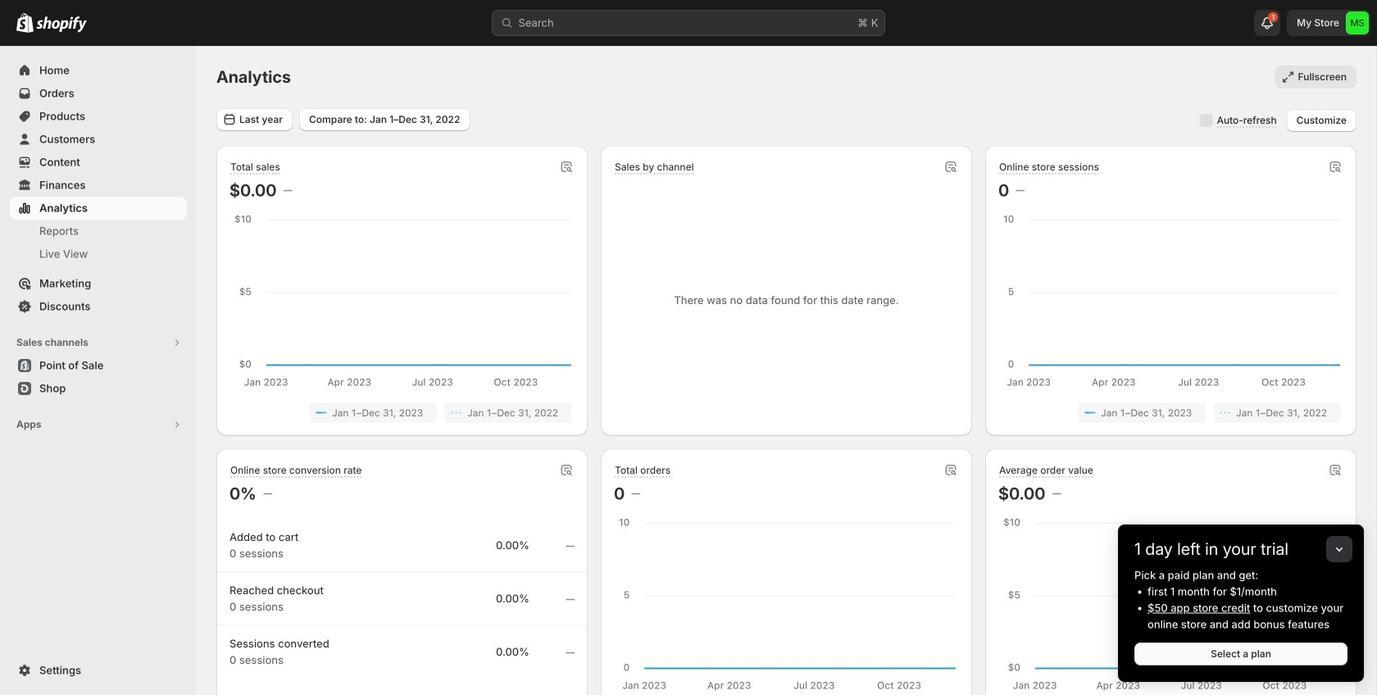 Task type: describe. For each thing, give the bounding box(es) containing it.
shopify image
[[16, 13, 34, 33]]

shopify image
[[36, 16, 87, 33]]

1 list from the left
[[233, 403, 572, 423]]



Task type: vqa. For each thing, say whether or not it's contained in the screenshot.
Shopify icon
yes



Task type: locate. For each thing, give the bounding box(es) containing it.
2 list from the left
[[1002, 403, 1341, 423]]

1 horizontal spatial list
[[1002, 403, 1341, 423]]

0 horizontal spatial list
[[233, 403, 572, 423]]

my store image
[[1347, 11, 1370, 34]]

list
[[233, 403, 572, 423], [1002, 403, 1341, 423]]



